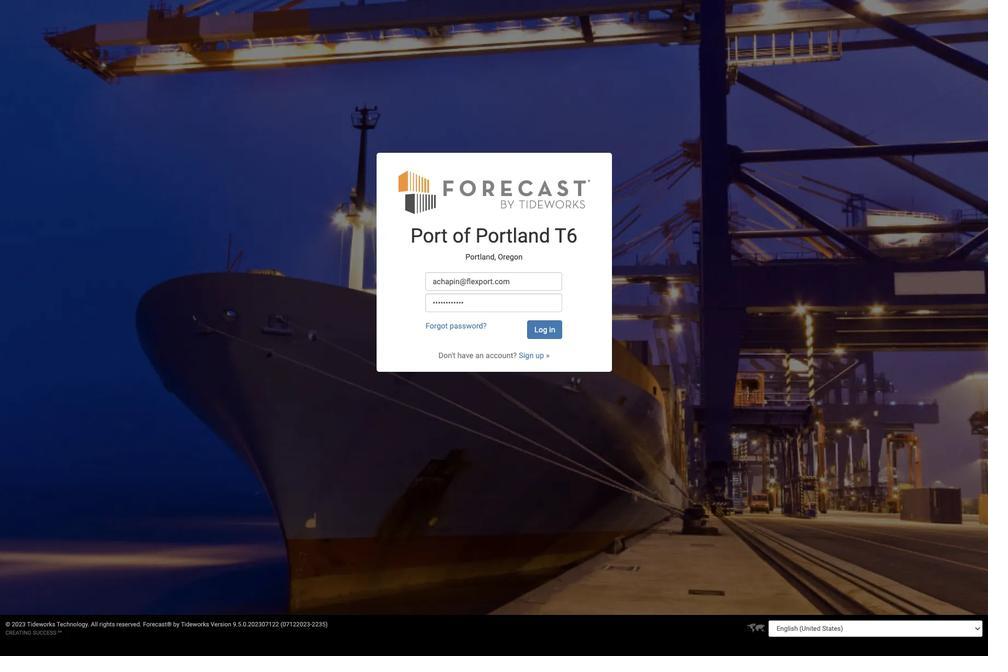 Task type: describe. For each thing, give the bounding box(es) containing it.
account?
[[486, 351, 517, 360]]

oregon
[[498, 252, 523, 261]]

(07122023-
[[281, 621, 312, 628]]

don't have an account? sign up »
[[439, 351, 550, 360]]

sign up » link
[[519, 351, 550, 360]]

2235)
[[312, 621, 328, 628]]

password?
[[450, 322, 487, 330]]

don't
[[439, 351, 456, 360]]

success
[[33, 630, 56, 636]]

of
[[453, 225, 471, 248]]

by
[[173, 621, 180, 628]]

forgot password? link
[[426, 322, 487, 330]]

creating
[[5, 630, 31, 636]]

log
[[535, 325, 548, 334]]

rights
[[99, 621, 115, 628]]

t6
[[555, 225, 578, 248]]

log in button
[[528, 321, 563, 339]]



Task type: vqa. For each thing, say whether or not it's contained in the screenshot.
the of in the top of the page
yes



Task type: locate. For each thing, give the bounding box(es) containing it.
©
[[5, 621, 10, 628]]

all
[[91, 621, 98, 628]]

port
[[411, 225, 448, 248]]

an
[[476, 351, 484, 360]]

forgot
[[426, 322, 448, 330]]

tideworks up success
[[27, 621, 55, 628]]

up
[[536, 351, 544, 360]]

tideworks
[[27, 621, 55, 628], [181, 621, 209, 628]]

portland
[[476, 225, 551, 248]]

tideworks right by
[[181, 621, 209, 628]]

portland,
[[466, 252, 496, 261]]

forecast®
[[143, 621, 172, 628]]

»
[[546, 351, 550, 360]]

have
[[458, 351, 474, 360]]

in
[[550, 325, 556, 334]]

Email or username text field
[[426, 272, 563, 291]]

port of portland t6 portland, oregon
[[411, 225, 578, 261]]

9.5.0.202307122
[[233, 621, 279, 628]]

1 tideworks from the left
[[27, 621, 55, 628]]

0 horizontal spatial tideworks
[[27, 621, 55, 628]]

© 2023 tideworks technology. all rights reserved. forecast® by tideworks version 9.5.0.202307122 (07122023-2235) creating success ℠
[[5, 621, 328, 636]]

forgot password? log in
[[426, 322, 556, 334]]

Password password field
[[426, 294, 563, 312]]

sign
[[519, 351, 534, 360]]

forecast® by tideworks image
[[398, 169, 590, 215]]

1 horizontal spatial tideworks
[[181, 621, 209, 628]]

technology.
[[57, 621, 89, 628]]

2 tideworks from the left
[[181, 621, 209, 628]]

℠
[[58, 630, 62, 636]]

reserved.
[[117, 621, 142, 628]]

2023
[[12, 621, 26, 628]]

version
[[211, 621, 231, 628]]



